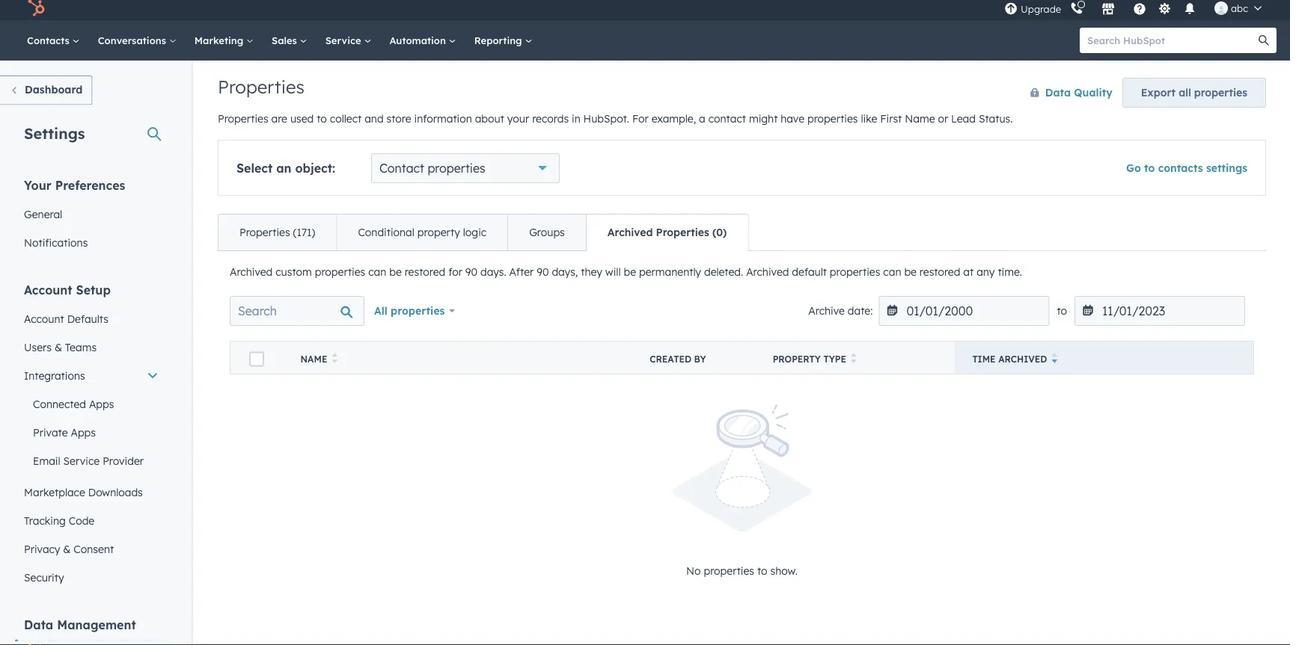 Task type: locate. For each thing, give the bounding box(es) containing it.
1 vertical spatial apps
[[71, 427, 96, 440]]

privacy & consent
[[24, 543, 114, 557]]

deleted.
[[704, 266, 743, 279]]

0 vertical spatial data
[[1045, 86, 1071, 100]]

0 horizontal spatial data
[[24, 618, 53, 633]]

security
[[24, 572, 64, 585]]

to right 'used' at top
[[317, 113, 327, 126]]

properties left (0)
[[656, 226, 710, 240]]

1 horizontal spatial service
[[325, 34, 364, 47]]

connected apps
[[33, 398, 114, 411]]

1 vertical spatial account
[[24, 313, 64, 326]]

restored
[[405, 266, 446, 279], [920, 266, 961, 279]]

your
[[24, 178, 52, 193]]

apps up 'email service provider'
[[71, 427, 96, 440]]

properties inside button
[[1195, 86, 1248, 100]]

1 can from the left
[[368, 266, 386, 279]]

0 vertical spatial name
[[905, 113, 935, 126]]

2 horizontal spatial be
[[905, 266, 917, 279]]

can
[[368, 266, 386, 279], [884, 266, 902, 279]]

hubspot image
[[27, 0, 45, 18]]

1 horizontal spatial restored
[[920, 266, 961, 279]]

name
[[905, 113, 935, 126], [301, 354, 327, 366]]

properties (171) link
[[219, 215, 336, 251]]

account up "account defaults"
[[24, 283, 72, 298]]

restored left at at the right top of the page
[[920, 266, 961, 279]]

0 horizontal spatial &
[[55, 341, 62, 354]]

integrations button
[[15, 362, 168, 391]]

your preferences element
[[15, 177, 168, 257]]

conditional property logic
[[358, 226, 487, 240]]

properties right custom
[[315, 266, 366, 279]]

apps down integrations button at the left bottom
[[89, 398, 114, 411]]

1 horizontal spatial mm/dd/yyyy text field
[[1075, 297, 1246, 327]]

help image
[[1133, 3, 1147, 17]]

hubspot.
[[584, 113, 630, 126]]

properties down information
[[428, 161, 486, 176]]

privacy
[[24, 543, 60, 557]]

data for data quality
[[1045, 86, 1071, 100]]

upgrade image
[[1005, 3, 1018, 16]]

1 horizontal spatial name
[[905, 113, 935, 126]]

data down security
[[24, 618, 53, 633]]

2 press to sort. element from the left
[[851, 354, 857, 366]]

information
[[414, 113, 472, 126]]

consent
[[74, 543, 114, 557]]

0 vertical spatial apps
[[89, 398, 114, 411]]

be right the will
[[624, 266, 636, 279]]

be
[[389, 266, 402, 279], [624, 266, 636, 279], [905, 266, 917, 279]]

properties
[[218, 76, 305, 98], [218, 113, 268, 126], [240, 226, 290, 240], [656, 226, 710, 240]]

1 horizontal spatial press to sort. element
[[851, 354, 857, 366]]

settings link
[[1156, 1, 1175, 16]]

1 vertical spatial &
[[63, 543, 71, 557]]

contact
[[709, 113, 746, 126]]

1 horizontal spatial &
[[63, 543, 71, 557]]

archived
[[608, 226, 653, 240], [230, 266, 273, 279], [746, 266, 789, 279], [999, 354, 1048, 366]]

MM/DD/YYYY text field
[[879, 297, 1050, 327], [1075, 297, 1246, 327]]

first
[[880, 113, 902, 126]]

days,
[[552, 266, 578, 279]]

settings
[[1207, 162, 1248, 175]]

90 right for
[[465, 266, 478, 279]]

2 can from the left
[[884, 266, 902, 279]]

tab panel containing archived custom properties can be restored for 90 days. after 90 days, they will be permanently deleted. archived default properties can be restored at any time.
[[218, 251, 1267, 623]]

data left quality
[[1045, 86, 1071, 100]]

descending sort. press to sort ascending. element
[[1052, 354, 1058, 366]]

service
[[325, 34, 364, 47], [63, 455, 100, 468]]

your preferences
[[24, 178, 125, 193]]

press to sort. element down search archived properties search field
[[332, 354, 338, 366]]

security link
[[15, 564, 168, 593]]

a
[[699, 113, 706, 126]]

data for data management
[[24, 618, 53, 633]]

automation link
[[381, 21, 465, 61]]

to left show.
[[758, 565, 768, 578]]

properties right no
[[704, 565, 755, 578]]

properties left (171)
[[240, 226, 290, 240]]

0 horizontal spatial mm/dd/yyyy text field
[[879, 297, 1050, 327]]

created by
[[650, 354, 706, 366]]

archive
[[809, 305, 845, 318]]

archived up archived custom properties can be restored for 90 days. after 90 days, they will be permanently deleted. archived default properties can be restored at any time.
[[608, 226, 653, 240]]

1 horizontal spatial be
[[624, 266, 636, 279]]

0 horizontal spatial can
[[368, 266, 386, 279]]

name left "or"
[[905, 113, 935, 126]]

1 vertical spatial data
[[24, 618, 53, 633]]

code
[[69, 515, 94, 528]]

account up users
[[24, 313, 64, 326]]

groups link
[[508, 215, 586, 251]]

2 account from the top
[[24, 313, 64, 326]]

archived left the descending sort. press to sort ascending. element
[[999, 354, 1048, 366]]

0 vertical spatial service
[[325, 34, 364, 47]]

sales
[[272, 34, 300, 47]]

archived inside button
[[999, 354, 1048, 366]]

be left at at the right top of the page
[[905, 266, 917, 279]]

notifications
[[24, 237, 88, 250]]

menu
[[1003, 0, 1273, 21]]

1 90 from the left
[[465, 266, 478, 279]]

0 horizontal spatial be
[[389, 266, 402, 279]]

upgrade
[[1021, 3, 1061, 16]]

select
[[237, 161, 273, 176]]

properties right all
[[1195, 86, 1248, 100]]

properties are used to collect and store information about your records in hubspot. for example, a contact might have properties like first name or lead status.
[[218, 113, 1013, 126]]

all properties button
[[365, 297, 465, 327]]

abc
[[1231, 2, 1249, 15]]

account for account setup
[[24, 283, 72, 298]]

data inside button
[[1045, 86, 1071, 100]]

properties (171)
[[240, 226, 315, 240]]

archived properties (0)
[[608, 226, 727, 240]]

to right go
[[1145, 162, 1155, 175]]

data quality button
[[1015, 78, 1114, 108]]

press to sort. element
[[332, 354, 338, 366], [851, 354, 857, 366]]

collect
[[330, 113, 362, 126]]

defaults
[[67, 313, 109, 326]]

0 vertical spatial account
[[24, 283, 72, 298]]

tab list
[[218, 214, 749, 252]]

press to sort. element inside property type button
[[851, 354, 857, 366]]

tracking code
[[24, 515, 94, 528]]

apps for connected apps
[[89, 398, 114, 411]]

& right privacy
[[63, 543, 71, 557]]

& right users
[[55, 341, 62, 354]]

Search HubSpot search field
[[1080, 28, 1264, 54]]

data quality
[[1045, 86, 1113, 100]]

private apps
[[33, 427, 96, 440]]

no properties to show.
[[686, 565, 798, 578]]

account setup
[[24, 283, 111, 298]]

contacts
[[1158, 162, 1203, 175]]

90 right after
[[537, 266, 549, 279]]

be down conditional
[[389, 266, 402, 279]]

0 horizontal spatial press to sort. element
[[332, 354, 338, 366]]

service right 'sales' "link"
[[325, 34, 364, 47]]

1 vertical spatial name
[[301, 354, 327, 366]]

0 horizontal spatial restored
[[405, 266, 446, 279]]

1 horizontal spatial data
[[1045, 86, 1071, 100]]

1 account from the top
[[24, 283, 72, 298]]

2 restored from the left
[[920, 266, 961, 279]]

example,
[[652, 113, 696, 126]]

0 horizontal spatial service
[[63, 455, 100, 468]]

(171)
[[293, 226, 315, 240]]

for
[[449, 266, 463, 279]]

press to sort. element right type
[[851, 354, 857, 366]]

account for account defaults
[[24, 313, 64, 326]]

press to sort. element inside name button
[[332, 354, 338, 366]]

general link
[[15, 201, 168, 229]]

properties for properties are used to collect and store information about your records in hubspot. for example, a contact might have properties like first name or lead status.
[[218, 113, 268, 126]]

1 press to sort. element from the left
[[332, 354, 338, 366]]

tracking code link
[[15, 508, 168, 536]]

private apps link
[[15, 419, 168, 448]]

properties left are
[[218, 113, 268, 126]]

private
[[33, 427, 68, 440]]

mm/dd/yyyy text field up time archived button
[[1075, 297, 1246, 327]]

service down private apps link
[[63, 455, 100, 468]]

properties up are
[[218, 76, 305, 98]]

90
[[465, 266, 478, 279], [537, 266, 549, 279]]

0 vertical spatial &
[[55, 341, 62, 354]]

press to sort. image
[[851, 354, 857, 364]]

contacts
[[27, 34, 72, 47]]

will
[[605, 266, 621, 279]]

tab panel
[[218, 251, 1267, 623]]

conditional property logic link
[[336, 215, 508, 251]]

1 horizontal spatial can
[[884, 266, 902, 279]]

name left press to sort. image
[[301, 354, 327, 366]]

to up descending sort. press to sort ascending. image
[[1057, 305, 1067, 318]]

contact
[[380, 161, 424, 176]]

1 vertical spatial service
[[63, 455, 100, 468]]

status.
[[979, 113, 1013, 126]]

mm/dd/yyyy text field down at at the right top of the page
[[879, 297, 1050, 327]]

0 horizontal spatial name
[[301, 354, 327, 366]]

about
[[475, 113, 504, 126]]

account defaults link
[[15, 305, 168, 334]]

privacy & consent link
[[15, 536, 168, 564]]

provider
[[103, 455, 144, 468]]

0 horizontal spatial 90
[[465, 266, 478, 279]]

1 horizontal spatial 90
[[537, 266, 549, 279]]

2 mm/dd/yyyy text field from the left
[[1075, 297, 1246, 327]]

restored left for
[[405, 266, 446, 279]]

an
[[276, 161, 292, 176]]

2 90 from the left
[[537, 266, 549, 279]]

& for users
[[55, 341, 62, 354]]

contact properties
[[380, 161, 486, 176]]

archived custom properties can be restored for 90 days. after 90 days, they will be permanently deleted. archived default properties can be restored at any time.
[[230, 266, 1023, 279]]



Task type: vqa. For each thing, say whether or not it's contained in the screenshot.
the top APPS
yes



Task type: describe. For each thing, give the bounding box(es) containing it.
menu containing abc
[[1003, 0, 1273, 21]]

users
[[24, 341, 52, 354]]

properties inside alert
[[704, 565, 755, 578]]

1 restored from the left
[[405, 266, 446, 279]]

integrations
[[24, 370, 85, 383]]

connected apps link
[[15, 391, 168, 419]]

search button
[[1252, 28, 1277, 54]]

press to sort. element for name
[[332, 354, 338, 366]]

dashboard link
[[0, 76, 92, 106]]

tab list containing properties (171)
[[218, 214, 749, 252]]

lead
[[951, 113, 976, 126]]

email service provider link
[[15, 448, 168, 476]]

groups
[[529, 226, 565, 240]]

& for privacy
[[63, 543, 71, 557]]

notifications image
[[1183, 3, 1197, 17]]

apps for private apps
[[71, 427, 96, 440]]

press to sort. image
[[332, 354, 338, 364]]

to inside alert
[[758, 565, 768, 578]]

or
[[938, 113, 949, 126]]

archived left the default
[[746, 266, 789, 279]]

time archived
[[973, 354, 1048, 366]]

descending sort. press to sort ascending. image
[[1052, 354, 1058, 364]]

preferences
[[55, 178, 125, 193]]

for
[[633, 113, 649, 126]]

settings
[[24, 124, 85, 143]]

by
[[694, 354, 706, 366]]

sales link
[[263, 21, 316, 61]]

press to sort. element for property type
[[851, 354, 857, 366]]

quality
[[1074, 86, 1113, 100]]

users & teams link
[[15, 334, 168, 362]]

email
[[33, 455, 60, 468]]

marketplace downloads link
[[15, 479, 168, 508]]

1 be from the left
[[389, 266, 402, 279]]

type
[[824, 354, 847, 366]]

properties up 'date:'
[[830, 266, 881, 279]]

all properties
[[374, 305, 445, 318]]

marketplaces image
[[1102, 3, 1115, 17]]

your
[[507, 113, 529, 126]]

property
[[773, 354, 821, 366]]

account defaults
[[24, 313, 109, 326]]

property type
[[773, 354, 847, 366]]

properties for properties (171)
[[240, 226, 290, 240]]

archived inside 'link'
[[608, 226, 653, 240]]

2 be from the left
[[624, 266, 636, 279]]

1 mm/dd/yyyy text field from the left
[[879, 297, 1050, 327]]

data management element
[[24, 618, 168, 646]]

gary orlando image
[[1215, 2, 1228, 15]]

(0)
[[713, 226, 727, 240]]

default
[[792, 266, 827, 279]]

created
[[650, 354, 692, 366]]

contacts link
[[18, 21, 89, 61]]

reporting
[[474, 34, 525, 47]]

permanently
[[639, 266, 701, 279]]

name button
[[283, 342, 632, 375]]

time.
[[998, 266, 1023, 279]]

all
[[1179, 86, 1191, 100]]

name inside button
[[301, 354, 327, 366]]

property type button
[[755, 342, 955, 375]]

management
[[57, 618, 136, 633]]

used
[[290, 113, 314, 126]]

abc button
[[1206, 0, 1271, 21]]

archived left custom
[[230, 266, 273, 279]]

properties right the all
[[391, 305, 445, 318]]

and
[[365, 113, 384, 126]]

Search archived properties search field
[[230, 297, 365, 327]]

data management
[[24, 618, 136, 633]]

like
[[861, 113, 878, 126]]

archived properties (0) link
[[586, 215, 748, 251]]

date:
[[848, 305, 873, 318]]

after
[[509, 266, 534, 279]]

no
[[686, 565, 701, 578]]

days.
[[481, 266, 507, 279]]

might
[[749, 113, 778, 126]]

account setup element
[[15, 282, 168, 593]]

go to contacts settings button
[[1127, 162, 1248, 175]]

conditional
[[358, 226, 415, 240]]

no properties to show. alert
[[230, 405, 1255, 581]]

contact properties button
[[371, 154, 560, 184]]

calling icon image
[[1070, 2, 1084, 16]]

object:
[[295, 161, 335, 176]]

select an object:
[[237, 161, 335, 176]]

automation
[[390, 34, 449, 47]]

conversations
[[98, 34, 169, 47]]

in
[[572, 113, 581, 126]]

downloads
[[88, 487, 143, 500]]

service inside account setup element
[[63, 455, 100, 468]]

tracking
[[24, 515, 66, 528]]

properties for properties
[[218, 76, 305, 98]]

notifications button
[[1177, 0, 1203, 21]]

settings image
[[1158, 3, 1172, 16]]

search image
[[1259, 36, 1270, 46]]

time archived button
[[955, 342, 1254, 375]]

general
[[24, 208, 62, 221]]

store
[[387, 113, 411, 126]]

3 be from the left
[[905, 266, 917, 279]]

properties inside 'link'
[[656, 226, 710, 240]]

properties left like
[[808, 113, 858, 126]]

custom
[[276, 266, 312, 279]]

export
[[1141, 86, 1176, 100]]

marketplace
[[24, 487, 85, 500]]

marketplace downloads
[[24, 487, 143, 500]]

setup
[[76, 283, 111, 298]]

are
[[271, 113, 287, 126]]

go
[[1127, 162, 1141, 175]]

dashboard
[[25, 83, 83, 97]]

they
[[581, 266, 603, 279]]

all
[[374, 305, 388, 318]]

marketing link
[[185, 21, 263, 61]]

hubspot link
[[18, 0, 56, 18]]



